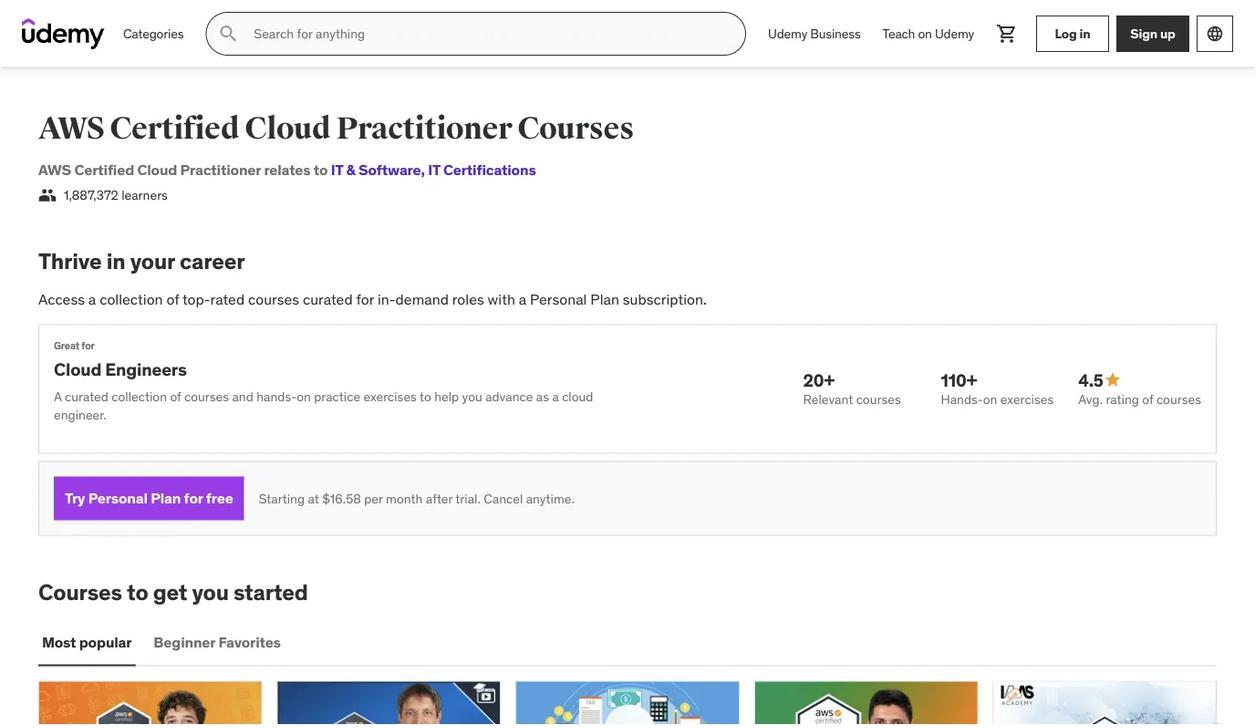 Task type: vqa. For each thing, say whether or not it's contained in the screenshot.
learning
no



Task type: locate. For each thing, give the bounding box(es) containing it.
access a collection of top-rated courses curated for in-demand roles with a personal plan subscription.
[[38, 289, 707, 307]]

1 vertical spatial you
[[192, 578, 229, 606]]

0 vertical spatial courses
[[518, 109, 634, 146]]

1 horizontal spatial cloud
[[137, 160, 177, 178]]

2 vertical spatial cloud
[[54, 357, 102, 379]]

to left get
[[127, 578, 148, 606]]

practitioner left relates
[[180, 160, 261, 178]]

cloud up learners
[[137, 160, 177, 178]]

for right the great
[[81, 338, 95, 351]]

practitioner
[[336, 109, 512, 146], [180, 160, 261, 178]]

1 vertical spatial certified
[[74, 160, 134, 178]]

to left "help"
[[420, 388, 431, 404]]

relevant
[[803, 390, 853, 407]]

practice
[[314, 388, 360, 404]]

1 horizontal spatial small image
[[1104, 370, 1122, 388]]

1 vertical spatial collection
[[112, 388, 167, 404]]

0 horizontal spatial small image
[[38, 185, 57, 204]]

2 it from the left
[[428, 160, 440, 178]]

exercises left avg.
[[1001, 390, 1054, 407]]

plan left subscription.
[[591, 289, 619, 307]]

exercises
[[364, 388, 417, 404], [1001, 390, 1054, 407]]

you right "help"
[[462, 388, 482, 404]]

practitioner for courses
[[336, 109, 512, 146]]

110+ hands-on exercises
[[941, 368, 1054, 407]]

help
[[434, 388, 459, 404]]

free
[[206, 488, 233, 507]]

a
[[88, 289, 96, 307], [519, 289, 527, 307], [552, 388, 559, 404]]

after
[[426, 489, 453, 506]]

to
[[314, 160, 328, 178], [420, 388, 431, 404], [127, 578, 148, 606]]

1 horizontal spatial personal
[[530, 289, 587, 307]]

Search for anything text field
[[250, 17, 724, 48]]

1 horizontal spatial practitioner
[[336, 109, 512, 146]]

in for thrive
[[106, 247, 126, 274]]

up
[[1161, 24, 1176, 41]]

1 horizontal spatial it
[[428, 160, 440, 178]]

cloud down the great
[[54, 357, 102, 379]]

and
[[232, 388, 253, 404]]

0 horizontal spatial in
[[106, 247, 126, 274]]

1 vertical spatial to
[[420, 388, 431, 404]]

a right access
[[88, 289, 96, 307]]

certified up learners
[[110, 109, 239, 146]]

1 horizontal spatial exercises
[[1001, 390, 1054, 407]]

you
[[462, 388, 482, 404], [192, 578, 229, 606]]

udemy inside teach on udemy link
[[935, 24, 974, 41]]

0 horizontal spatial curated
[[65, 388, 108, 404]]

2 horizontal spatial to
[[420, 388, 431, 404]]

plan
[[591, 289, 619, 307], [151, 488, 181, 507]]

0 vertical spatial for
[[356, 289, 374, 307]]

1 horizontal spatial to
[[314, 160, 328, 178]]

cloud
[[562, 388, 593, 404]]

personal right with
[[530, 289, 587, 307]]

demand
[[396, 289, 449, 307]]

relates
[[264, 160, 311, 178]]

personal
[[530, 289, 587, 307], [88, 488, 148, 507]]

2 horizontal spatial a
[[552, 388, 559, 404]]

0 horizontal spatial udemy
[[768, 24, 808, 41]]

0 horizontal spatial courses
[[38, 578, 122, 606]]

beginner
[[154, 632, 215, 651]]

with
[[488, 289, 515, 307]]

udemy left shopping cart with 0 items image
[[935, 24, 974, 41]]

learners
[[121, 186, 168, 202]]

2 vertical spatial to
[[127, 578, 148, 606]]

1 vertical spatial curated
[[65, 388, 108, 404]]

&
[[346, 160, 356, 178]]

engineer.
[[54, 406, 107, 422]]

udemy
[[768, 24, 808, 41], [935, 24, 974, 41]]

1 vertical spatial in
[[106, 247, 126, 274]]

shopping cart with 0 items image
[[996, 22, 1018, 44]]

1 horizontal spatial for
[[184, 488, 203, 507]]

0 horizontal spatial practitioner
[[180, 160, 261, 178]]

started
[[234, 578, 308, 606]]

courses to get you started
[[38, 578, 308, 606]]

0 vertical spatial in
[[1080, 24, 1091, 41]]

1 vertical spatial plan
[[151, 488, 181, 507]]

practitioner for relates
[[180, 160, 261, 178]]

1 udemy from the left
[[768, 24, 808, 41]]

exercises right practice
[[364, 388, 417, 404]]

plan left free at the bottom
[[151, 488, 181, 507]]

access
[[38, 289, 85, 307]]

2 horizontal spatial cloud
[[245, 109, 331, 146]]

small image inside thrive in your career 'element'
[[1104, 370, 1122, 388]]

on inside "great for cloud engineers a curated collection of courses and hands-on practice exercises to help you advance as a cloud engineer."
[[297, 388, 311, 404]]

to left &
[[314, 160, 328, 178]]

2 aws from the top
[[38, 160, 71, 178]]

2 vertical spatial for
[[184, 488, 203, 507]]

collection
[[100, 289, 163, 307], [112, 388, 167, 404]]

small image left 1,887,372
[[38, 185, 57, 204]]

practitioner up software
[[336, 109, 512, 146]]

1 aws from the top
[[38, 109, 104, 146]]

1 vertical spatial courses
[[38, 578, 122, 606]]

1 vertical spatial practitioner
[[180, 160, 261, 178]]

personal right try
[[88, 488, 148, 507]]

categories
[[123, 24, 184, 41]]

you right get
[[192, 578, 229, 606]]

cloud
[[245, 109, 331, 146], [137, 160, 177, 178], [54, 357, 102, 379]]

0 vertical spatial aws
[[38, 109, 104, 146]]

curated left in-
[[303, 289, 353, 307]]

0 vertical spatial curated
[[303, 289, 353, 307]]

per
[[364, 489, 383, 506]]

2 horizontal spatial on
[[983, 390, 998, 407]]

as
[[536, 388, 549, 404]]

sign up
[[1131, 24, 1176, 41]]

0 vertical spatial plan
[[591, 289, 619, 307]]

most
[[42, 632, 76, 651]]

it
[[331, 160, 343, 178], [428, 160, 440, 178]]

in-
[[378, 289, 396, 307]]

0 horizontal spatial on
[[297, 388, 311, 404]]

0 horizontal spatial you
[[192, 578, 229, 606]]

cloud for courses
[[245, 109, 331, 146]]

cloud up relates
[[245, 109, 331, 146]]

anytime.
[[526, 489, 575, 506]]

curated inside "great for cloud engineers a curated collection of courses and hands-on practice exercises to help you advance as a cloud engineer."
[[65, 388, 108, 404]]

0 horizontal spatial cloud
[[54, 357, 102, 379]]

0 horizontal spatial to
[[127, 578, 148, 606]]

0 vertical spatial cloud
[[245, 109, 331, 146]]

courses
[[248, 289, 299, 307], [184, 388, 229, 404], [856, 390, 901, 407], [1157, 390, 1202, 407]]

try personal plan for free
[[65, 488, 233, 507]]

on
[[918, 24, 932, 41], [297, 388, 311, 404], [983, 390, 998, 407]]

0 vertical spatial certified
[[110, 109, 239, 146]]

0 vertical spatial collection
[[100, 289, 163, 307]]

most popular
[[42, 632, 132, 651]]

for left in-
[[356, 289, 374, 307]]

a right with
[[519, 289, 527, 307]]

avg. rating of courses
[[1079, 390, 1202, 407]]

0 horizontal spatial exercises
[[364, 388, 417, 404]]

certifications
[[443, 160, 536, 178]]

in
[[1080, 24, 1091, 41], [106, 247, 126, 274]]

personal inside try personal plan for free link
[[88, 488, 148, 507]]

0 vertical spatial you
[[462, 388, 482, 404]]

small image
[[38, 185, 57, 204], [1104, 370, 1122, 388]]

curated
[[303, 289, 353, 307], [65, 388, 108, 404]]

0 horizontal spatial it
[[331, 160, 343, 178]]

courses right relevant
[[856, 390, 901, 407]]

2 udemy from the left
[[935, 24, 974, 41]]

of down engineers
[[170, 388, 181, 404]]

teach on udemy
[[883, 24, 974, 41]]

a right as
[[552, 388, 559, 404]]

in inside thrive in your career 'element'
[[106, 247, 126, 274]]

a inside "great for cloud engineers a curated collection of courses and hands-on practice exercises to help you advance as a cloud engineer."
[[552, 388, 559, 404]]

0 vertical spatial practitioner
[[336, 109, 512, 146]]

in right log
[[1080, 24, 1091, 41]]

advance
[[486, 388, 533, 404]]

rated
[[210, 289, 245, 307]]

trial.
[[456, 489, 481, 506]]

1 vertical spatial for
[[81, 338, 95, 351]]

courses left and
[[184, 388, 229, 404]]

certified up 1,887,372 learners
[[74, 160, 134, 178]]

1 vertical spatial cloud
[[137, 160, 177, 178]]

business
[[811, 24, 861, 41]]

1 horizontal spatial plan
[[591, 289, 619, 307]]

small image up rating
[[1104, 370, 1122, 388]]

exercises inside 110+ hands-on exercises
[[1001, 390, 1054, 407]]

0 horizontal spatial for
[[81, 338, 95, 351]]

1 horizontal spatial in
[[1080, 24, 1091, 41]]

1 horizontal spatial curated
[[303, 289, 353, 307]]

certified
[[110, 109, 239, 146], [74, 160, 134, 178]]

0 vertical spatial small image
[[38, 185, 57, 204]]

it left &
[[331, 160, 343, 178]]

aws
[[38, 109, 104, 146], [38, 160, 71, 178]]

1 horizontal spatial you
[[462, 388, 482, 404]]

0 horizontal spatial personal
[[88, 488, 148, 507]]

for
[[356, 289, 374, 307], [81, 338, 95, 351], [184, 488, 203, 507]]

of right rating
[[1143, 390, 1154, 407]]

for left free at the bottom
[[184, 488, 203, 507]]

collection down engineers
[[112, 388, 167, 404]]

in left your
[[106, 247, 126, 274]]

it right software
[[428, 160, 440, 178]]

1 horizontal spatial udemy
[[935, 24, 974, 41]]

courses right rating
[[1157, 390, 1202, 407]]

0 horizontal spatial plan
[[151, 488, 181, 507]]

1,887,372 learners
[[64, 186, 168, 202]]

courses
[[518, 109, 634, 146], [38, 578, 122, 606]]

in inside log in link
[[1080, 24, 1091, 41]]

0 vertical spatial to
[[314, 160, 328, 178]]

0 vertical spatial personal
[[530, 289, 587, 307]]

udemy left business
[[768, 24, 808, 41]]

collection inside "great for cloud engineers a curated collection of courses and hands-on practice exercises to help you advance as a cloud engineer."
[[112, 388, 167, 404]]

1 vertical spatial personal
[[88, 488, 148, 507]]

aws certified cloud practitioner courses
[[38, 109, 634, 146]]

1 vertical spatial aws
[[38, 160, 71, 178]]

curated up engineer.
[[65, 388, 108, 404]]

cloud inside "great for cloud engineers a curated collection of courses and hands-on practice exercises to help you advance as a cloud engineer."
[[54, 357, 102, 379]]

engineers
[[105, 357, 187, 379]]

beginner favorites
[[154, 632, 281, 651]]

collection down thrive in your career
[[100, 289, 163, 307]]

starting at $16.58 per month after trial. cancel anytime.
[[259, 489, 575, 506]]

udemy inside udemy business link
[[768, 24, 808, 41]]

hands-
[[257, 388, 297, 404]]

1 vertical spatial small image
[[1104, 370, 1122, 388]]

categories button
[[112, 11, 195, 55]]



Task type: describe. For each thing, give the bounding box(es) containing it.
of inside "great for cloud engineers a curated collection of courses and hands-on practice exercises to help you advance as a cloud engineer."
[[170, 388, 181, 404]]

1,887,372
[[64, 186, 118, 202]]

submit search image
[[217, 22, 239, 44]]

rating
[[1106, 390, 1140, 407]]

exercises inside "great for cloud engineers a curated collection of courses and hands-on practice exercises to help you advance as a cloud engineer."
[[364, 388, 417, 404]]

cloud engineers link
[[54, 357, 187, 379]]

avg.
[[1079, 390, 1103, 407]]

log in link
[[1037, 15, 1110, 51]]

courses inside "great for cloud engineers a curated collection of courses and hands-on practice exercises to help you advance as a cloud engineer."
[[184, 388, 229, 404]]

0 horizontal spatial a
[[88, 289, 96, 307]]

110+
[[941, 368, 977, 390]]

udemy business link
[[757, 11, 872, 55]]

software
[[359, 160, 421, 178]]

you inside "great for cloud engineers a curated collection of courses and hands-on practice exercises to help you advance as a cloud engineer."
[[462, 388, 482, 404]]

of left top-
[[166, 289, 179, 307]]

at
[[308, 489, 319, 506]]

1 horizontal spatial courses
[[518, 109, 634, 146]]

1 horizontal spatial a
[[519, 289, 527, 307]]

popular
[[79, 632, 132, 651]]

a
[[54, 388, 62, 404]]

for inside "great for cloud engineers a curated collection of courses and hands-on practice exercises to help you advance as a cloud engineer."
[[81, 338, 95, 351]]

2 horizontal spatial for
[[356, 289, 374, 307]]

favorites
[[218, 632, 281, 651]]

for inside try personal plan for free link
[[184, 488, 203, 507]]

$16.58
[[322, 489, 361, 506]]

certified for aws certified cloud practitioner relates to it & software it certifications
[[74, 160, 134, 178]]

get
[[153, 578, 187, 606]]

most popular button
[[38, 620, 135, 664]]

month
[[386, 489, 423, 506]]

4.5
[[1079, 368, 1104, 390]]

your
[[130, 247, 175, 274]]

cloud for relates
[[137, 160, 177, 178]]

log in
[[1055, 24, 1091, 41]]

choose a language image
[[1206, 24, 1224, 42]]

roles
[[452, 289, 484, 307]]

courses inside 20+ relevant courses
[[856, 390, 901, 407]]

teach on udemy link
[[872, 11, 985, 55]]

sign up link
[[1117, 15, 1190, 51]]

great for cloud engineers a curated collection of courses and hands-on practice exercises to help you advance as a cloud engineer.
[[54, 338, 593, 422]]

starting
[[259, 489, 305, 506]]

career
[[180, 247, 245, 274]]

log
[[1055, 24, 1077, 41]]

subscription.
[[623, 289, 707, 307]]

aws for aws certified cloud practitioner relates to it & software it certifications
[[38, 160, 71, 178]]

on inside 110+ hands-on exercises
[[983, 390, 998, 407]]

1 it from the left
[[331, 160, 343, 178]]

teach
[[883, 24, 915, 41]]

courses right rated
[[248, 289, 299, 307]]

sign
[[1131, 24, 1158, 41]]

aws for aws certified cloud practitioner courses
[[38, 109, 104, 146]]

it certifications link
[[421, 160, 536, 178]]

20+
[[803, 368, 835, 390]]

beginner favorites button
[[150, 620, 284, 664]]

it & software link
[[331, 160, 421, 178]]

cancel
[[484, 489, 523, 506]]

thrive in your career element
[[38, 247, 1217, 535]]

1 horizontal spatial on
[[918, 24, 932, 41]]

to inside "great for cloud engineers a curated collection of courses and hands-on practice exercises to help you advance as a cloud engineer."
[[420, 388, 431, 404]]

thrive
[[38, 247, 102, 274]]

try
[[65, 488, 85, 507]]

in for log
[[1080, 24, 1091, 41]]

top-
[[182, 289, 210, 307]]

certified for aws certified cloud practitioner courses
[[110, 109, 239, 146]]

thrive in your career
[[38, 247, 245, 274]]

hands-
[[941, 390, 983, 407]]

udemy image
[[22, 17, 105, 48]]

great
[[54, 338, 79, 351]]

20+ relevant courses
[[803, 368, 901, 407]]

aws certified cloud practitioner relates to it & software it certifications
[[38, 160, 536, 178]]

try personal plan for free link
[[54, 476, 244, 520]]

cloud for a
[[54, 357, 102, 379]]

udemy business
[[768, 24, 861, 41]]



